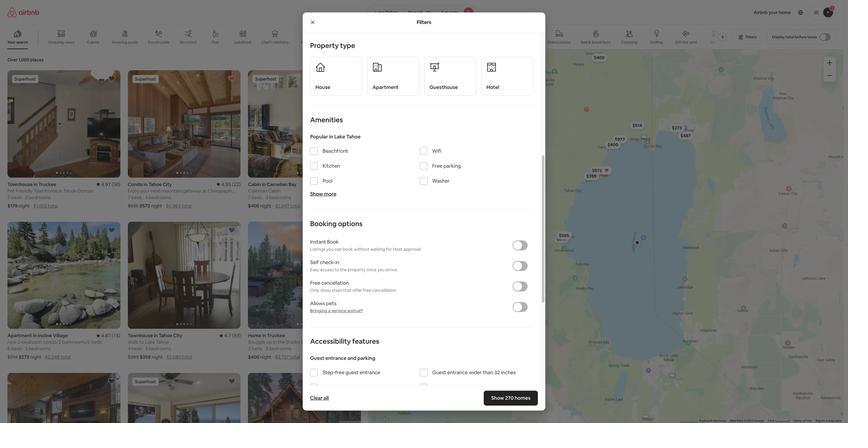Task type: describe. For each thing, give the bounding box(es) containing it.
for
[[386, 247, 392, 252]]

townhome
[[34, 188, 58, 194]]

show
[[321, 288, 331, 293]]

booking
[[310, 220, 337, 228]]

6 inside apartment in incline village new 2-bedroom condo/2 bathrooms/6 beds 6 beds · 2 bedrooms $514 $273 night · $2,048 total
[[7, 346, 10, 352]]

night inside cabin in carnelian bay coleman cabin 7 beds · 3 bedrooms $400 night · $3,547 total
[[261, 203, 272, 209]]

bringing a service animal? button
[[310, 308, 363, 314]]

without
[[354, 247, 370, 252]]

$2,048 total button
[[45, 354, 71, 360]]

report
[[816, 420, 826, 423]]

3 inside cabin in carnelian bay coleman cabin 7 beds · 3 bedrooms $400 night · $3,547 total
[[266, 195, 268, 200]]

lair
[[312, 339, 320, 345]]

free for free parking
[[433, 163, 443, 169]]

dec 24 – 31 button
[[404, 5, 437, 20]]

4.87 (15)
[[101, 333, 120, 339]]

$977 button
[[612, 135, 628, 144]]

waiting
[[371, 247, 386, 252]]

wider
[[469, 370, 482, 376]]

2 inside 2 km button
[[769, 420, 770, 423]]

clear all
[[310, 395, 329, 402]]

the for truckee
[[278, 339, 285, 345]]

breakfasts
[[592, 40, 611, 45]]

step-free path to the guest entrance
[[433, 385, 517, 391]]

in for condo in tahoe city
[[144, 181, 148, 187]]

$1,655 total button
[[33, 203, 58, 209]]

0 vertical spatial home
[[248, 333, 262, 339]]

4 inside the 7 beds · 4 bedrooms $635 $572 night · $4,964 total
[[145, 195, 148, 200]]

chef's
[[262, 40, 273, 45]]

of
[[804, 420, 807, 423]]

$572 button
[[590, 166, 613, 175]]

$565
[[559, 233, 570, 238]]

&
[[589, 40, 592, 45]]

free for step-free path to the guest entrance
[[445, 385, 455, 391]]

display total before taxes button
[[768, 30, 837, 45]]

once
[[367, 267, 377, 273]]

total inside apartment in incline village new 2-bedroom condo/2 bathrooms/6 beds 6 beds · 2 bedrooms $514 $273 night · $2,048 total
[[61, 354, 71, 360]]

pools
[[128, 40, 138, 45]]

to for in
[[139, 339, 144, 345]]

guest for guest entrance and parking
[[310, 355, 325, 362]]

zoom in image
[[828, 60, 833, 65]]

ski-in/out
[[180, 40, 197, 45]]

free inside free cancellation only show stays that offer free cancellation
[[363, 288, 372, 293]]

design
[[329, 40, 341, 45]]

2 horizontal spatial to
[[467, 385, 472, 391]]

lake inside townhouse in tahoe city walk to lake tahoe 4 beds · 3 bedrooms $399 $359 night · $3,080 total
[[145, 339, 155, 345]]

terms
[[794, 420, 803, 423]]

7 inside cabin in carnelian bay coleman cabin 7 beds · 3 bedrooms $400 night · $3,547 total
[[248, 195, 251, 200]]

stays
[[332, 288, 342, 293]]

a inside allows pets bringing a service animal?
[[328, 308, 331, 314]]

4.7 out of 5 average rating,  93 reviews image
[[220, 333, 241, 339]]

amazing views
[[48, 40, 75, 45]]

chef's kitchens
[[262, 40, 289, 45]]

$179 inside button
[[522, 53, 532, 58]]

1 horizontal spatial cabin
[[269, 188, 281, 194]]

options
[[338, 220, 363, 228]]

tahoe inside button
[[386, 10, 399, 15]]

error
[[836, 420, 842, 423]]

self check-in easy access to the property once you arrive
[[310, 259, 397, 273]]

night inside home in truckee snuggle up in the shelby bear lair mountain home 3 beds · 3 bedrooms $400 night · $3,737 total
[[261, 354, 272, 360]]

filters
[[417, 19, 432, 25]]

you inside instant book listings you can book without waiting for host approval
[[327, 247, 334, 252]]

self
[[310, 259, 319, 266]]

new
[[7, 339, 17, 345]]

amazing for amazing views
[[48, 40, 64, 45]]

pianos
[[560, 40, 571, 45]]

group containing amazing views
[[0, 25, 730, 49]]

accessible
[[323, 385, 347, 391]]

night inside the townhouse in truckee pet friendly townhome in tahoe donner 5 beds · 2 bedrooms $179 night · $1,655 total
[[19, 203, 30, 209]]

beds inside the 7 beds · 4 bedrooms $635 $572 night · $4,964 total
[[131, 195, 142, 200]]

lake tahoe
[[376, 10, 399, 15]]

taxes
[[808, 35, 818, 40]]

in for townhouse in tahoe city walk to lake tahoe 4 beds · 3 bedrooms $399 $359 night · $3,080 total
[[154, 333, 158, 339]]

google map
showing 26 stays. including 1 saved stay. region
[[369, 49, 844, 424]]

beds down 2-
[[11, 346, 22, 352]]

apartment button
[[368, 57, 420, 96]]

hotel
[[487, 84, 500, 91]]

$359 inside $359 $400
[[587, 173, 597, 179]]

$359 $400
[[587, 55, 605, 179]]

2-
[[18, 339, 22, 345]]

4.7
[[225, 333, 231, 339]]

2 km
[[769, 420, 776, 423]]

0 horizontal spatial guest
[[346, 370, 359, 376]]

total inside the townhouse in truckee pet friendly townhome in tahoe donner 5 beds · 2 bedrooms $179 night · $1,655 total
[[48, 203, 58, 209]]

1 horizontal spatial cancellation
[[373, 288, 397, 293]]

book
[[343, 247, 353, 252]]

filters dialog
[[303, 12, 546, 417]]

camping
[[622, 40, 638, 45]]

free for free cancellation only show stays that offer free cancellation
[[310, 280, 321, 287]]

path
[[456, 385, 466, 391]]

townhouse for walk
[[128, 333, 153, 339]]

beds inside townhouse in tahoe city walk to lake tahoe 4 beds · 3 bedrooms $399 $359 night · $3,080 total
[[132, 346, 142, 352]]

6 guests
[[442, 10, 459, 15]]

$359 inside townhouse in tahoe city walk to lake tahoe 4 beds · 3 bedrooms $399 $359 night · $3,080 total
[[140, 354, 151, 360]]

4.7 (93)
[[225, 333, 241, 339]]

apartment in incline village new 2-bedroom condo/2 bathrooms/6 beds 6 beds · 2 bedrooms $514 $273 night · $2,048 total
[[7, 333, 102, 360]]

$514 inside button
[[633, 123, 643, 128]]

add to wishlist: home in homewood image
[[108, 378, 115, 386]]

bear
[[302, 339, 311, 345]]

beachfront
[[323, 148, 348, 155]]

$572 inside button
[[592, 168, 602, 173]]

inches
[[502, 370, 516, 376]]

show 270 homes
[[492, 395, 531, 402]]

house button
[[310, 57, 363, 96]]

bed & breakfasts
[[581, 40, 611, 45]]

$977
[[615, 137, 625, 142]]

shortcuts
[[714, 420, 727, 423]]

skiing
[[711, 40, 721, 45]]

bedrooms inside cabin in carnelian bay coleman cabin 7 beds · 3 bedrooms $400 night · $3,547 total
[[269, 195, 292, 200]]

kitchen
[[323, 163, 341, 169]]

bedrooms inside the townhouse in truckee pet friendly townhome in tahoe donner 5 beds · 2 bedrooms $179 night · $1,655 total
[[29, 194, 51, 200]]

parking for accessible parking spot
[[349, 385, 366, 391]]

apartment for apartment
[[373, 84, 399, 91]]

keyboard
[[700, 420, 713, 423]]

the for in
[[340, 267, 347, 273]]

$400 inside home in truckee snuggle up in the shelby bear lair mountain home 3 beds · 3 bedrooms $400 night · $3,737 total
[[248, 354, 260, 360]]

km
[[771, 420, 775, 423]]

5
[[7, 194, 10, 200]]

2 inside apartment in incline village new 2-bedroom condo/2 bathrooms/6 beds 6 beds · 2 bedrooms $514 $273 night · $2,048 total
[[25, 346, 28, 352]]

your
[[7, 40, 16, 45]]

before
[[796, 35, 807, 40]]

in for popular in lake tahoe
[[329, 134, 334, 140]]

free parking
[[433, 163, 461, 169]]

©2023
[[745, 420, 754, 423]]

$400 inside cabin in carnelian bay coleman cabin 7 beds · 3 bedrooms $400 night · $3,547 total
[[248, 203, 260, 209]]

keyboard shortcuts button
[[700, 419, 727, 424]]

1 vertical spatial a
[[826, 420, 828, 423]]

terms of use
[[794, 420, 813, 423]]

features
[[353, 337, 380, 346]]

beds inside cabin in carnelian bay coleman cabin 7 beds · 3 bedrooms $400 night · $3,547 total
[[252, 195, 263, 200]]

entrance up path
[[448, 370, 468, 376]]

in for apartment in incline village new 2-bedroom condo/2 bathrooms/6 beds 6 beds · 2 bedrooms $514 $273 night · $2,048 total
[[33, 333, 37, 339]]

total inside display total before taxes button
[[786, 35, 795, 40]]

0 vertical spatial cancellation
[[322, 280, 349, 287]]

7 beds · 4 bedrooms $635 $572 night · $4,964 total
[[128, 195, 192, 209]]

house
[[316, 84, 331, 91]]

property
[[310, 41, 339, 50]]



Task type: locate. For each thing, give the bounding box(es) containing it.
total left before
[[786, 35, 795, 40]]

$400 down breakfasts
[[594, 55, 605, 60]]

0 horizontal spatial city
[[163, 181, 172, 187]]

show more
[[310, 191, 337, 198]]

$400 button up $600 button
[[605, 141, 621, 149]]

1 vertical spatial parking
[[358, 355, 376, 362]]

townhouse up walk
[[128, 333, 153, 339]]

3 inside townhouse in tahoe city walk to lake tahoe 4 beds · 3 bedrooms $399 $359 night · $3,080 total
[[145, 346, 148, 352]]

in inside self check-in easy access to the property once you arrive
[[336, 259, 340, 266]]

total inside the 7 beds · 4 bedrooms $635 $572 night · $4,964 total
[[182, 203, 192, 209]]

1 vertical spatial $273
[[19, 354, 29, 360]]

0 horizontal spatial 4
[[128, 346, 131, 352]]

1 horizontal spatial $179
[[522, 53, 532, 58]]

0 horizontal spatial cancellation
[[322, 280, 349, 287]]

the left shelby
[[278, 339, 285, 345]]

bedrooms down the bedroom
[[29, 346, 51, 352]]

apartment inside apartment in incline village new 2-bedroom condo/2 bathrooms/6 beds 6 beds · 2 bedrooms $514 $273 night · $2,048 total
[[7, 333, 32, 339]]

2 horizontal spatial lake
[[376, 10, 385, 15]]

wifi
[[433, 148, 442, 155]]

0 vertical spatial a
[[328, 308, 331, 314]]

1 horizontal spatial 4
[[145, 195, 148, 200]]

2 horizontal spatial free
[[445, 385, 455, 391]]

1 vertical spatial step-
[[433, 385, 445, 391]]

0 vertical spatial parking
[[444, 163, 461, 169]]

$3,547 total button
[[275, 203, 301, 209]]

free
[[433, 163, 443, 169], [310, 280, 321, 287]]

night left $3,080
[[152, 354, 163, 360]]

townhouse up friendly
[[7, 181, 33, 187]]

show more button
[[310, 191, 337, 198]]

popular in lake tahoe
[[310, 134, 361, 140]]

1 vertical spatial $400 button
[[605, 141, 621, 149]]

1 horizontal spatial guest
[[482, 385, 495, 391]]

1 vertical spatial truckee
[[267, 333, 285, 339]]

total inside home in truckee snuggle up in the shelby bear lair mountain home 3 beds · 3 bedrooms $400 night · $3,737 total
[[290, 354, 300, 360]]

bringing
[[310, 308, 328, 314]]

1 vertical spatial lake
[[335, 134, 346, 140]]

amazing left pools
[[112, 40, 128, 45]]

free inside free cancellation only show stays that offer free cancellation
[[310, 280, 321, 287]]

city for condo in tahoe city
[[163, 181, 172, 187]]

night left $3,547
[[261, 203, 272, 209]]

1 vertical spatial free
[[310, 280, 321, 287]]

0 vertical spatial cabin
[[248, 181, 261, 187]]

guesthouse
[[430, 84, 458, 91]]

0 horizontal spatial $514
[[7, 354, 18, 360]]

1 horizontal spatial $273
[[672, 125, 682, 131]]

4.87 out of 5 average rating,  15 reviews image
[[96, 333, 120, 339]]

1 horizontal spatial the
[[340, 267, 347, 273]]

lake
[[376, 10, 385, 15], [335, 134, 346, 140], [145, 339, 155, 345]]

0 vertical spatial free
[[363, 288, 372, 293]]

add to wishlist: townhouse in tahoe city image
[[228, 227, 236, 234]]

in for cabin in carnelian bay coleman cabin 7 beds · 3 bedrooms $400 night · $3,547 total
[[262, 181, 266, 187]]

$179 inside the townhouse in truckee pet friendly townhome in tahoe donner 5 beds · 2 bedrooms $179 night · $1,655 total
[[7, 203, 18, 209]]

you right once
[[378, 267, 385, 273]]

bedrooms up $3,080
[[149, 346, 171, 352]]

0 horizontal spatial show
[[310, 191, 323, 198]]

beds inside the townhouse in truckee pet friendly townhome in tahoe donner 5 beds · 2 bedrooms $179 night · $1,655 total
[[11, 194, 22, 200]]

total right $3,080
[[182, 354, 192, 360]]

total right $1,655
[[48, 203, 58, 209]]

free down wifi
[[433, 163, 443, 169]]

you down book
[[327, 247, 334, 252]]

total right $3,737
[[290, 354, 300, 360]]

truckee for townhome
[[39, 181, 56, 187]]

truckee
[[39, 181, 56, 187], [267, 333, 285, 339]]

profile element
[[484, 0, 837, 25]]

$3,547
[[275, 203, 290, 209]]

total inside cabin in carnelian bay coleman cabin 7 beds · 3 bedrooms $400 night · $3,547 total
[[291, 203, 301, 209]]

$273 inside apartment in incline village new 2-bedroom condo/2 bathrooms/6 beds 6 beds · 2 bedrooms $514 $273 night · $2,048 total
[[19, 354, 29, 360]]

0 vertical spatial $273
[[672, 125, 682, 131]]

add to wishlist: home in carnelian bay image
[[228, 378, 236, 386]]

truckee inside the townhouse in truckee pet friendly townhome in tahoe donner 5 beds · 2 bedrooms $179 night · $1,655 total
[[39, 181, 56, 187]]

night left $4,964
[[151, 203, 162, 209]]

guest down the and on the bottom of page
[[346, 370, 359, 376]]

0 vertical spatial 6
[[442, 10, 444, 15]]

$359 right $399
[[140, 354, 151, 360]]

show left 270
[[492, 395, 504, 402]]

$635
[[128, 203, 139, 209]]

$487 button
[[678, 131, 694, 140]]

0 vertical spatial 4
[[145, 195, 148, 200]]

cancellation down the arrive at the bottom of page
[[373, 288, 397, 293]]

$811
[[557, 236, 566, 242]]

arrive
[[386, 267, 397, 273]]

2 vertical spatial free
[[445, 385, 455, 391]]

bed
[[581, 40, 588, 45]]

remove from wishlist: condo in tahoe city image
[[228, 75, 236, 83]]

2 vertical spatial parking
[[349, 385, 366, 391]]

1 horizontal spatial to
[[335, 267, 339, 273]]

$399
[[128, 354, 139, 360]]

night down friendly
[[19, 203, 30, 209]]

report a map error
[[816, 420, 842, 423]]

1 horizontal spatial lake
[[335, 134, 346, 140]]

0 vertical spatial $179
[[522, 53, 532, 58]]

0 vertical spatial truckee
[[39, 181, 56, 187]]

cabin up coleman
[[248, 181, 261, 187]]

0 horizontal spatial 7
[[128, 195, 130, 200]]

parking for free parking
[[444, 163, 461, 169]]

home up "snuggle"
[[248, 333, 262, 339]]

new place to stay image
[[347, 333, 361, 339]]

7
[[128, 195, 130, 200], [248, 195, 251, 200]]

group
[[0, 25, 730, 49], [7, 70, 120, 178], [128, 70, 241, 178], [248, 70, 474, 178], [7, 222, 120, 329], [128, 222, 241, 329], [248, 222, 361, 329], [7, 373, 120, 424], [128, 373, 241, 424], [248, 373, 361, 424]]

in for townhouse in truckee pet friendly townhome in tahoe donner 5 beds · 2 bedrooms $179 night · $1,655 total
[[34, 181, 38, 187]]

0 vertical spatial 2
[[25, 194, 28, 200]]

hotel button
[[482, 57, 534, 96]]

guest
[[310, 355, 325, 362], [433, 370, 447, 376]]

parking left "spot"
[[349, 385, 366, 391]]

0 vertical spatial $359
[[587, 173, 597, 179]]

$400 up $600 button
[[608, 142, 619, 148]]

1 horizontal spatial guest
[[433, 370, 447, 376]]

truckee up townhome
[[39, 181, 56, 187]]

bedrooms up $3,737
[[269, 346, 292, 352]]

3
[[266, 195, 268, 200], [145, 346, 148, 352], [248, 346, 251, 352], [266, 346, 268, 352]]

0 horizontal spatial 6
[[7, 346, 10, 352]]

google image
[[370, 415, 391, 424]]

0 vertical spatial show
[[310, 191, 323, 198]]

walk
[[128, 339, 138, 345]]

2 down friendly
[[25, 194, 28, 200]]

7 down coleman
[[248, 195, 251, 200]]

$359 down $600
[[587, 173, 597, 179]]

0 vertical spatial guest
[[310, 355, 325, 362]]

you inside self check-in easy access to the property once you arrive
[[378, 267, 385, 273]]

parking
[[444, 163, 461, 169], [358, 355, 376, 362], [349, 385, 366, 391]]

4 down walk
[[128, 346, 131, 352]]

1 horizontal spatial step-
[[433, 385, 445, 391]]

1 horizontal spatial free
[[363, 288, 372, 293]]

lake inside filters dialog
[[335, 134, 346, 140]]

beds down coleman
[[252, 195, 263, 200]]

step- for step-free path to the guest entrance
[[433, 385, 445, 391]]

6 inside button
[[442, 10, 444, 15]]

beds up $635
[[131, 195, 142, 200]]

to right access
[[335, 267, 339, 273]]

entrance up 270
[[496, 385, 517, 391]]

clear
[[310, 395, 323, 402]]

access
[[320, 267, 334, 273]]

1 horizontal spatial $572
[[592, 168, 602, 173]]

$400 inside $359 $400
[[594, 55, 605, 60]]

the down the wider at the right bottom of page
[[473, 385, 481, 391]]

free down guest entrance and parking
[[335, 370, 345, 376]]

in inside cabin in carnelian bay coleman cabin 7 beds · 3 bedrooms $400 night · $3,547 total
[[262, 181, 266, 187]]

1 vertical spatial you
[[378, 267, 385, 273]]

6 down new on the bottom
[[7, 346, 10, 352]]

in for home in truckee snuggle up in the shelby bear lair mountain home 3 beds · 3 bedrooms $400 night · $3,737 total
[[263, 333, 266, 339]]

to inside self check-in easy access to the property once you arrive
[[335, 267, 339, 273]]

dec 24 – 31
[[409, 10, 431, 15]]

1 horizontal spatial amazing
[[112, 40, 128, 45]]

bedrooms inside apartment in incline village new 2-bedroom condo/2 bathrooms/6 beds 6 beds · 2 bedrooms $514 $273 night · $2,048 total
[[29, 346, 51, 352]]

terms of use link
[[794, 420, 813, 423]]

step- for step-free guest entrance
[[323, 370, 335, 376]]

the inside self check-in easy access to the property once you arrive
[[340, 267, 347, 273]]

in/out
[[186, 40, 197, 45]]

add to wishlist: apartment in incline village image
[[108, 227, 115, 234]]

0 vertical spatial $400 button
[[592, 53, 608, 62]]

$359
[[587, 173, 597, 179], [140, 354, 151, 360]]

4 down condo in tahoe city at the top left
[[145, 195, 148, 200]]

washer
[[433, 178, 450, 184]]

map
[[731, 420, 737, 423]]

night down up
[[261, 354, 272, 360]]

a left map
[[826, 420, 828, 423]]

0 horizontal spatial cabin
[[248, 181, 261, 187]]

show left more
[[310, 191, 323, 198]]

grand
[[548, 40, 559, 45]]

over
[[7, 57, 18, 63]]

easy
[[310, 267, 320, 273]]

free up only
[[310, 280, 321, 287]]

google
[[755, 420, 765, 423]]

guest
[[346, 370, 359, 376], [482, 385, 495, 391]]

$273 down 2-
[[19, 354, 29, 360]]

0 vertical spatial townhouse
[[7, 181, 33, 187]]

truckee for in
[[267, 333, 285, 339]]

4.97
[[101, 181, 111, 187]]

search
[[16, 40, 28, 45]]

tahoe inside the townhouse in truckee pet friendly townhome in tahoe donner 5 beds · 2 bedrooms $179 night · $1,655 total
[[63, 188, 76, 194]]

bedrooms inside townhouse in tahoe city walk to lake tahoe 4 beds · 3 bedrooms $399 $359 night · $3,080 total
[[149, 346, 171, 352]]

show for show more
[[310, 191, 323, 198]]

pool
[[323, 178, 333, 184]]

total right $4,964
[[182, 203, 192, 209]]

1 horizontal spatial truckee
[[267, 333, 285, 339]]

0 horizontal spatial lake
[[145, 339, 155, 345]]

1 vertical spatial cancellation
[[373, 288, 397, 293]]

step- left path
[[433, 385, 445, 391]]

guest down than
[[482, 385, 495, 391]]

the-
[[683, 40, 690, 45]]

0 horizontal spatial step-
[[323, 370, 335, 376]]

to right walk
[[139, 339, 144, 345]]

to right path
[[467, 385, 472, 391]]

cabins
[[87, 40, 99, 45]]

show for show 270 homes
[[492, 395, 504, 402]]

0 horizontal spatial amazing
[[48, 40, 64, 45]]

1 horizontal spatial 6
[[442, 10, 444, 15]]

mountain
[[321, 339, 341, 345]]

cancellation up stays
[[322, 280, 349, 287]]

0 vertical spatial the
[[340, 267, 347, 273]]

2 vertical spatial lake
[[145, 339, 155, 345]]

dec
[[409, 10, 417, 15]]

night inside townhouse in tahoe city walk to lake tahoe 4 beds · 3 bedrooms $399 $359 night · $3,080 total
[[152, 354, 163, 360]]

4 inside townhouse in tahoe city walk to lake tahoe 4 beds · 3 bedrooms $399 $359 night · $3,080 total
[[128, 346, 131, 352]]

1 horizontal spatial show
[[492, 395, 504, 402]]

the inside home in truckee snuggle up in the shelby bear lair mountain home 3 beds · 3 bedrooms $400 night · $3,737 total
[[278, 339, 285, 345]]

$572
[[592, 168, 602, 173], [140, 203, 150, 209]]

1 vertical spatial guest
[[482, 385, 495, 391]]

(15)
[[112, 333, 120, 339]]

0 horizontal spatial $273
[[19, 354, 29, 360]]

truckee up up
[[267, 333, 285, 339]]

parking up washer
[[444, 163, 461, 169]]

1 vertical spatial home
[[342, 339, 355, 345]]

$514 inside apartment in incline village new 2-bedroom condo/2 bathrooms/6 beds 6 beds · 2 bedrooms $514 $273 night · $2,048 total
[[7, 354, 18, 360]]

1 vertical spatial show
[[492, 395, 504, 402]]

free right offer
[[363, 288, 372, 293]]

bedrooms up $1,655
[[29, 194, 51, 200]]

0 vertical spatial you
[[327, 247, 334, 252]]

amazing left views at the left
[[48, 40, 64, 45]]

beds down 4.87
[[92, 339, 102, 345]]

1 vertical spatial apartment
[[7, 333, 32, 339]]

the left property
[[340, 267, 347, 273]]

home down new place to stay image
[[342, 339, 355, 345]]

night inside the 7 beds · 4 bedrooms $635 $572 night · $4,964 total
[[151, 203, 162, 209]]

cabin down carnelian
[[269, 188, 281, 194]]

0 horizontal spatial $179
[[7, 203, 18, 209]]

0 horizontal spatial free
[[310, 280, 321, 287]]

apartment for apartment in incline village new 2-bedroom condo/2 bathrooms/6 beds 6 beds · 2 bedrooms $514 $273 night · $2,048 total
[[7, 333, 32, 339]]

1 horizontal spatial a
[[826, 420, 828, 423]]

homes
[[515, 395, 531, 402]]

city for townhouse in tahoe city walk to lake tahoe 4 beds · 3 bedrooms $399 $359 night · $3,080 total
[[173, 333, 182, 339]]

0 horizontal spatial townhouse
[[7, 181, 33, 187]]

views
[[65, 40, 75, 45]]

check-
[[320, 259, 336, 266]]

$2,048
[[45, 354, 60, 360]]

townhouse inside the townhouse in truckee pet friendly townhome in tahoe donner 5 beds · 2 bedrooms $179 night · $1,655 total
[[7, 181, 33, 187]]

free left path
[[445, 385, 455, 391]]

2 7 from the left
[[248, 195, 251, 200]]

7 inside the 7 beds · 4 bedrooms $635 $572 night · $4,964 total
[[128, 195, 130, 200]]

city
[[163, 181, 172, 187], [173, 333, 182, 339]]

lake inside button
[[376, 10, 385, 15]]

7 up $635
[[128, 195, 130, 200]]

2 down the bedroom
[[25, 346, 28, 352]]

1 horizontal spatial free
[[433, 163, 443, 169]]

0 horizontal spatial the
[[278, 339, 285, 345]]

$400 down coleman
[[248, 203, 260, 209]]

0 horizontal spatial you
[[327, 247, 334, 252]]

1 horizontal spatial 7
[[248, 195, 251, 200]]

guest entrance wider than 32 inches
[[433, 370, 516, 376]]

0 vertical spatial guest
[[346, 370, 359, 376]]

parking right the and on the bottom of page
[[358, 355, 376, 362]]

step- up accessible
[[323, 370, 335, 376]]

approval
[[404, 247, 421, 252]]

bedrooms up $3,547
[[269, 195, 292, 200]]

0 horizontal spatial truckee
[[39, 181, 56, 187]]

31
[[427, 10, 431, 15]]

grand pianos
[[548, 40, 571, 45]]

allows pets bringing a service animal?
[[310, 301, 363, 314]]

$572 inside the 7 beds · 4 bedrooms $635 $572 night · $4,964 total
[[140, 203, 150, 209]]

1 vertical spatial $359
[[140, 354, 151, 360]]

bedrooms inside the 7 beds · 4 bedrooms $635 $572 night · $4,964 total
[[149, 195, 171, 200]]

tahoe
[[386, 10, 399, 15], [347, 134, 361, 140], [149, 181, 162, 187], [63, 188, 76, 194], [159, 333, 172, 339], [156, 339, 169, 345]]

apartment inside button
[[373, 84, 399, 91]]

0 vertical spatial lake
[[376, 10, 385, 15]]

and
[[348, 355, 357, 362]]

city inside townhouse in tahoe city walk to lake tahoe 4 beds · 3 bedrooms $399 $359 night · $3,080 total
[[173, 333, 182, 339]]

incline
[[38, 333, 52, 339]]

off-
[[676, 40, 683, 45]]

townhouse for friendly
[[7, 181, 33, 187]]

1,000
[[18, 57, 29, 63]]

your search
[[7, 40, 28, 45]]

None search field
[[368, 5, 477, 20]]

pet
[[7, 188, 15, 194]]

zoom out image
[[828, 73, 833, 78]]

step-free guest entrance
[[323, 370, 381, 376]]

map data ©2023 google
[[731, 420, 765, 423]]

1 horizontal spatial home
[[342, 339, 355, 345]]

1 vertical spatial $179
[[7, 203, 18, 209]]

0 horizontal spatial home
[[248, 333, 262, 339]]

0 horizontal spatial $572
[[140, 203, 150, 209]]

beds down "snuggle"
[[252, 346, 263, 352]]

$179 button
[[519, 51, 534, 60]]

home
[[248, 333, 262, 339], [342, 339, 355, 345]]

$565 button
[[557, 231, 572, 240]]

1 horizontal spatial $359
[[587, 173, 597, 179]]

1 horizontal spatial you
[[378, 267, 385, 273]]

beds right 5
[[11, 194, 22, 200]]

bedrooms inside home in truckee snuggle up in the shelby bear lair mountain home 3 beds · 3 bedrooms $400 night · $3,737 total
[[269, 346, 292, 352]]

1 vertical spatial 2
[[25, 346, 28, 352]]

1 horizontal spatial townhouse
[[128, 333, 153, 339]]

free for step-free guest entrance
[[335, 370, 345, 376]]

total right $3,547
[[291, 203, 301, 209]]

none search field containing lake tahoe
[[368, 5, 477, 20]]

rooms
[[302, 40, 314, 45]]

in inside townhouse in tahoe city walk to lake tahoe 4 beds · 3 bedrooms $399 $359 night · $3,080 total
[[154, 333, 158, 339]]

property type
[[310, 41, 355, 50]]

(93)
[[232, 333, 241, 339]]

$400 down "snuggle"
[[248, 354, 260, 360]]

entrance left the and on the bottom of page
[[326, 355, 347, 362]]

$4,964 total button
[[166, 203, 192, 209]]

truckee inside home in truckee snuggle up in the shelby bear lair mountain home 3 beds · 3 bedrooms $400 night · $3,737 total
[[267, 333, 285, 339]]

beds inside home in truckee snuggle up in the shelby bear lair mountain home 3 beds · 3 bedrooms $400 night · $3,737 total
[[252, 346, 263, 352]]

night inside apartment in incline village new 2-bedroom condo/2 bathrooms/6 beds 6 beds · 2 bedrooms $514 $273 night · $2,048 total
[[30, 354, 41, 360]]

0 horizontal spatial $359
[[140, 354, 151, 360]]

$514 button
[[630, 121, 645, 130]]

4.95 out of 5 average rating,  22 reviews image
[[217, 181, 241, 187]]

to inside townhouse in tahoe city walk to lake tahoe 4 beds · 3 bedrooms $399 $359 night · $3,080 total
[[139, 339, 144, 345]]

1 vertical spatial the
[[278, 339, 285, 345]]

total right $2,048 on the bottom of the page
[[61, 354, 71, 360]]

1 horizontal spatial city
[[173, 333, 182, 339]]

beds down walk
[[132, 346, 142, 352]]

entrance up "spot"
[[360, 370, 381, 376]]

add to wishlist: townhouse in truckee image
[[108, 75, 115, 83]]

4.97 out of 5 average rating,  30 reviews image
[[96, 181, 120, 187]]

to for check-
[[335, 267, 339, 273]]

1 vertical spatial 4
[[128, 346, 131, 352]]

city up the 7 beds · 4 bedrooms $635 $572 night · $4,964 total
[[163, 181, 172, 187]]

popular
[[310, 134, 328, 140]]

night down the bedroom
[[30, 354, 41, 360]]

guests
[[445, 10, 459, 15]]

add to wishlist: home in truckee image
[[349, 227, 356, 234]]

guest for guest entrance wider than 32 inches
[[433, 370, 447, 376]]

tahoe inside filters dialog
[[347, 134, 361, 140]]

1 vertical spatial to
[[139, 339, 144, 345]]

1 horizontal spatial $514
[[633, 123, 643, 128]]

city up $3,080 total button at the bottom left of page
[[173, 333, 182, 339]]

amazing for amazing pools
[[112, 40, 128, 45]]

townhouse inside townhouse in tahoe city walk to lake tahoe 4 beds · 3 bedrooms $399 $359 night · $3,080 total
[[128, 333, 153, 339]]

(30)
[[112, 181, 120, 187]]

6 left guests
[[442, 10, 444, 15]]

1 7 from the left
[[128, 195, 130, 200]]

0 horizontal spatial guest
[[310, 355, 325, 362]]

map
[[829, 420, 835, 423]]

all
[[324, 395, 329, 402]]

2 inside the townhouse in truckee pet friendly townhome in tahoe donner 5 beds · 2 bedrooms $179 night · $1,655 total
[[25, 194, 28, 200]]

bedrooms up $4,964
[[149, 195, 171, 200]]

total inside townhouse in tahoe city walk to lake tahoe 4 beds · 3 bedrooms $399 $359 night · $3,080 total
[[182, 354, 192, 360]]

0 vertical spatial apartment
[[373, 84, 399, 91]]

$273 inside $273 button
[[672, 125, 682, 131]]

24
[[418, 10, 423, 15]]

$273 up $487 button
[[672, 125, 682, 131]]

carnelian
[[267, 181, 288, 187]]

2 horizontal spatial the
[[473, 385, 481, 391]]

2 left km
[[769, 420, 770, 423]]

a down pets
[[328, 308, 331, 314]]

4.95
[[222, 181, 231, 187]]

1 vertical spatial townhouse
[[128, 333, 153, 339]]

in inside apartment in incline village new 2-bedroom condo/2 bathrooms/6 beds 6 beds · 2 bedrooms $514 $273 night · $2,048 total
[[33, 333, 37, 339]]

$400 button down breakfasts
[[592, 53, 608, 62]]

0 vertical spatial $572
[[592, 168, 602, 173]]

0 horizontal spatial a
[[328, 308, 331, 314]]



Task type: vqa. For each thing, say whether or not it's contained in the screenshot.
the topmost ANY button
no



